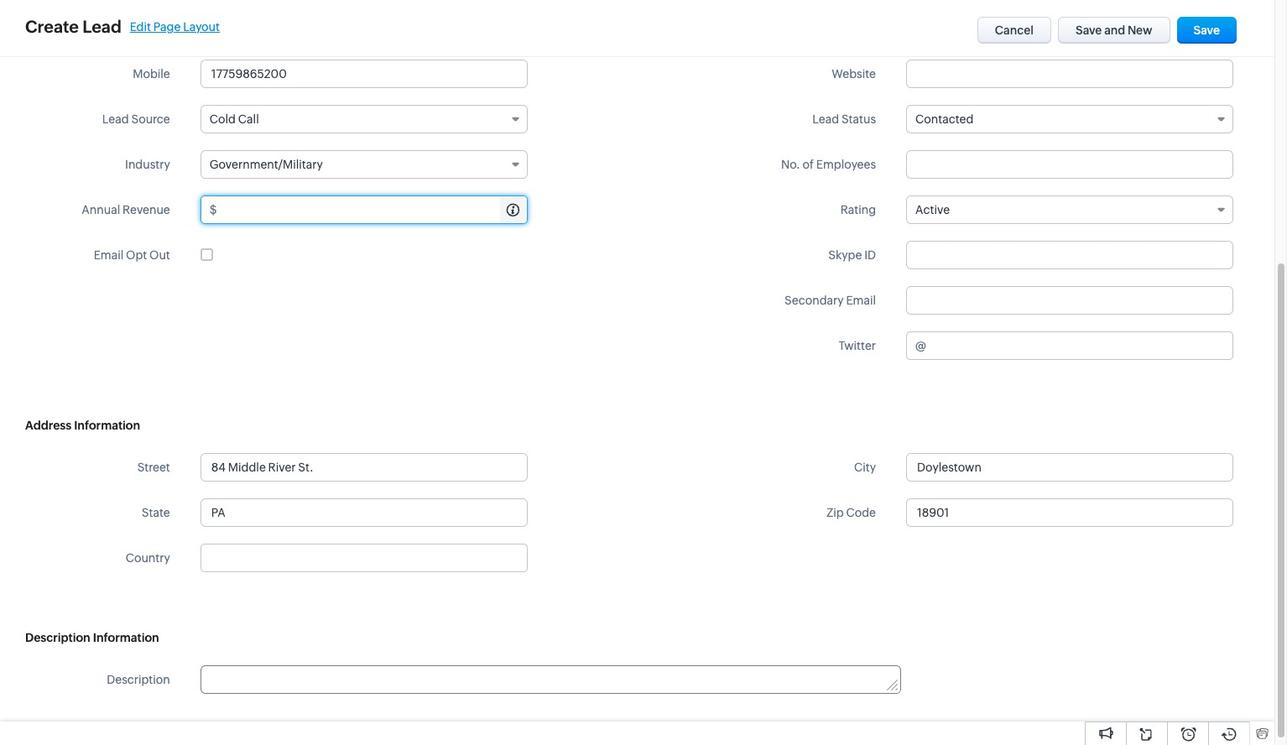 Task type: locate. For each thing, give the bounding box(es) containing it.
annual revenue
[[82, 203, 170, 216]]

Active field
[[906, 195, 1233, 224]]

1 horizontal spatial email
[[846, 294, 876, 307]]

0 vertical spatial description
[[25, 631, 90, 644]]

address information
[[25, 419, 140, 432]]

email left opt
[[94, 248, 124, 262]]

0 vertical spatial email
[[94, 248, 124, 262]]

email opt out
[[94, 248, 170, 262]]

annual
[[82, 203, 120, 216]]

cancel button
[[977, 17, 1051, 44]]

None text field
[[200, 14, 528, 43], [906, 14, 1233, 43], [906, 60, 1233, 88], [906, 150, 1233, 179], [219, 196, 527, 223], [906, 286, 1233, 315], [929, 332, 1233, 359], [906, 453, 1233, 482], [200, 498, 528, 527], [906, 498, 1233, 527], [201, 666, 900, 693], [200, 14, 528, 43], [906, 14, 1233, 43], [906, 60, 1233, 88], [906, 150, 1233, 179], [219, 196, 527, 223], [906, 286, 1233, 315], [929, 332, 1233, 359], [906, 453, 1233, 482], [200, 498, 528, 527], [906, 498, 1233, 527], [201, 666, 900, 693]]

0 horizontal spatial description
[[25, 631, 90, 644]]

1 save from the left
[[1076, 23, 1102, 37]]

save button
[[1177, 17, 1237, 44]]

lead for no. of employees
[[812, 112, 839, 126]]

description for description
[[107, 673, 170, 686]]

1 horizontal spatial save
[[1194, 23, 1220, 37]]

opt
[[126, 248, 147, 262]]

lead left source
[[102, 112, 129, 126]]

save left the "and" at the right
[[1076, 23, 1102, 37]]

1 vertical spatial description
[[107, 673, 170, 686]]

0 horizontal spatial save
[[1076, 23, 1102, 37]]

country
[[126, 551, 170, 565]]

email
[[94, 248, 124, 262], [846, 294, 876, 307]]

rating
[[840, 203, 876, 216]]

id
[[864, 248, 876, 262]]

active
[[915, 203, 950, 216]]

Cold Call field
[[200, 105, 528, 133]]

email up twitter
[[846, 294, 876, 307]]

description information
[[25, 631, 159, 644]]

lead
[[82, 17, 122, 36], [102, 112, 129, 126], [812, 112, 839, 126]]

lead left status
[[812, 112, 839, 126]]

None text field
[[200, 60, 528, 88], [906, 241, 1233, 269], [200, 453, 528, 482], [201, 545, 527, 571], [200, 60, 528, 88], [906, 241, 1233, 269], [200, 453, 528, 482], [201, 545, 527, 571]]

information down the country
[[93, 631, 159, 644]]

2 save from the left
[[1194, 23, 1220, 37]]

mobile
[[133, 67, 170, 81]]

zip code
[[826, 506, 876, 519]]

save right new
[[1194, 23, 1220, 37]]

layout
[[183, 20, 220, 33]]

street
[[137, 461, 170, 474]]

create
[[25, 17, 79, 36]]

save
[[1076, 23, 1102, 37], [1194, 23, 1220, 37]]

industry
[[125, 158, 170, 171]]

revenue
[[123, 203, 170, 216]]

1 vertical spatial information
[[93, 631, 159, 644]]

0 vertical spatial information
[[74, 419, 140, 432]]

save inside button
[[1076, 23, 1102, 37]]

secondary email
[[785, 294, 876, 307]]

1 horizontal spatial description
[[107, 673, 170, 686]]

0 horizontal spatial email
[[94, 248, 124, 262]]

1 vertical spatial email
[[846, 294, 876, 307]]

page
[[153, 20, 181, 33]]

information for description information
[[93, 631, 159, 644]]

Government/Military field
[[200, 150, 528, 179]]

city
[[854, 461, 876, 474]]

new
[[1128, 23, 1153, 37]]

employees
[[816, 158, 876, 171]]

description
[[25, 631, 90, 644], [107, 673, 170, 686]]

None field
[[201, 545, 527, 571]]

website
[[832, 67, 876, 81]]

status
[[841, 112, 876, 126]]

address
[[25, 419, 71, 432]]

save inside "button"
[[1194, 23, 1220, 37]]

information right 'address'
[[74, 419, 140, 432]]

call
[[238, 112, 259, 126]]

save for save and new
[[1076, 23, 1102, 37]]

information
[[74, 419, 140, 432], [93, 631, 159, 644]]

@
[[915, 339, 926, 352]]

out
[[149, 248, 170, 262]]



Task type: vqa. For each thing, say whether or not it's contained in the screenshot.
Data associated with Data Backup
no



Task type: describe. For each thing, give the bounding box(es) containing it.
cold call
[[210, 112, 259, 126]]

save and new
[[1076, 23, 1153, 37]]

lead source
[[102, 112, 170, 126]]

skype
[[828, 248, 862, 262]]

cold
[[210, 112, 236, 126]]

twitter
[[839, 339, 876, 352]]

$
[[210, 203, 217, 216]]

Contacted field
[[906, 105, 1233, 133]]

lead for industry
[[102, 112, 129, 126]]

source
[[131, 112, 170, 126]]

edit
[[130, 20, 151, 33]]

no.
[[781, 158, 800, 171]]

contacted
[[915, 112, 974, 126]]

cancel
[[995, 23, 1034, 37]]

secondary
[[785, 294, 844, 307]]

lead left edit
[[82, 17, 122, 36]]

skype id
[[828, 248, 876, 262]]

government/military
[[210, 158, 323, 171]]

and
[[1104, 23, 1125, 37]]

lead status
[[812, 112, 876, 126]]

phone
[[135, 22, 170, 35]]

description for description information
[[25, 631, 90, 644]]

edit page layout link
[[130, 20, 220, 33]]

of
[[803, 158, 814, 171]]

no. of employees
[[781, 158, 876, 171]]

code
[[846, 506, 876, 519]]

state
[[142, 506, 170, 519]]

create lead edit page layout
[[25, 17, 220, 36]]

save and new button
[[1058, 17, 1170, 44]]

zip
[[826, 506, 844, 519]]

save for save
[[1194, 23, 1220, 37]]

information for address information
[[74, 419, 140, 432]]



